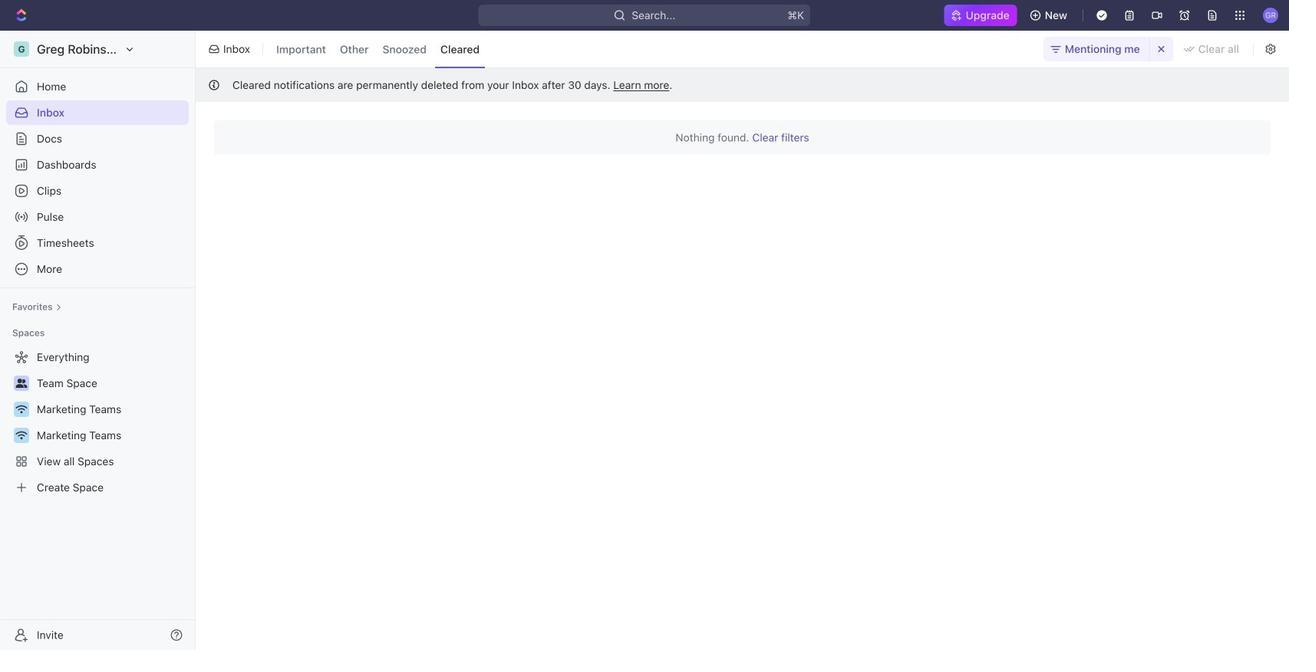 Task type: vqa. For each thing, say whether or not it's contained in the screenshot.
Press SPACE to select this row. row containing Task 1
no



Task type: locate. For each thing, give the bounding box(es) containing it.
tree
[[6, 345, 189, 500]]

tab list
[[268, 28, 488, 71]]

wifi image
[[16, 431, 27, 440]]

greg robinson's workspace, , element
[[14, 41, 29, 57]]

sidebar navigation
[[0, 31, 199, 651]]



Task type: describe. For each thing, give the bounding box(es) containing it.
wifi image
[[16, 405, 27, 414]]

tree inside sidebar "navigation"
[[6, 345, 189, 500]]

user group image
[[16, 379, 27, 388]]



